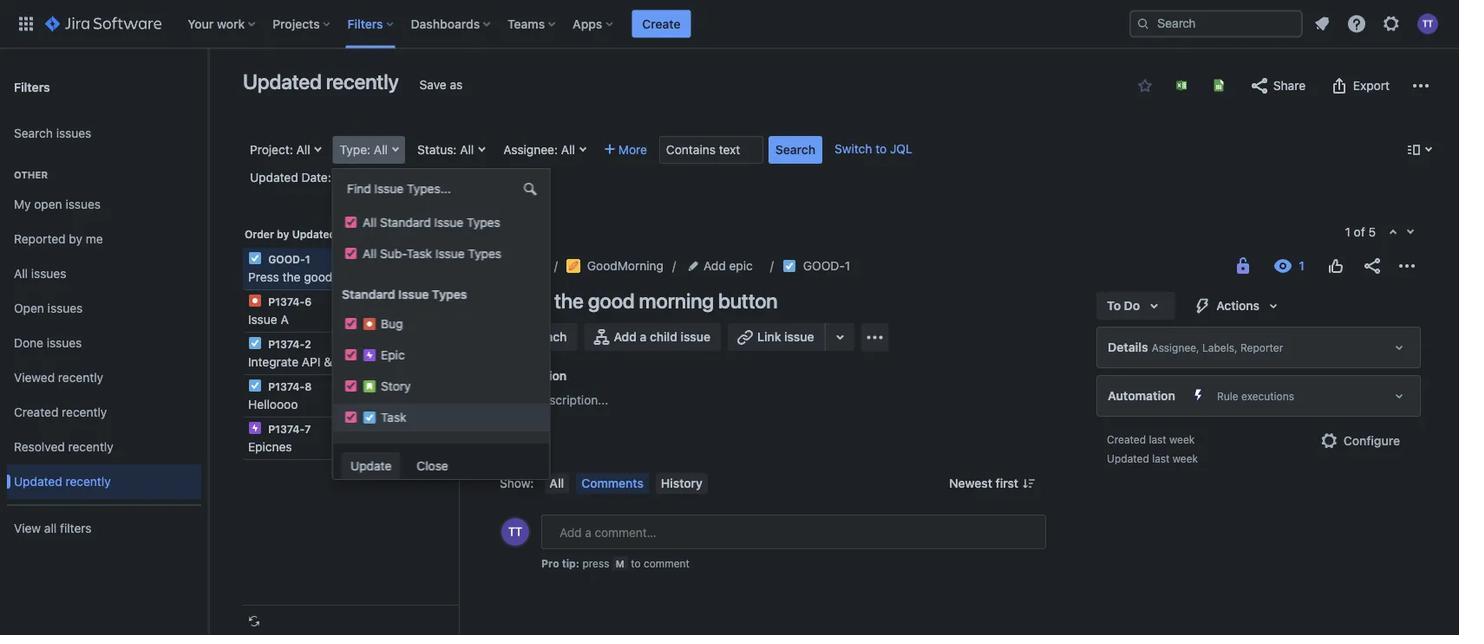 Task type: locate. For each thing, give the bounding box(es) containing it.
2 horizontal spatial add
[[704, 259, 726, 273]]

recently down resolved recently link
[[66, 475, 111, 489]]

p1374- up a
[[268, 296, 305, 308]]

0 horizontal spatial press the good morning button
[[248, 270, 422, 285]]

1 horizontal spatial press
[[500, 289, 550, 313]]

add left child
[[614, 330, 637, 344]]

comment
[[644, 558, 690, 570]]

1 inside good-1 link
[[845, 259, 851, 273]]

menu bar
[[541, 474, 711, 495]]

add left the epic
[[704, 259, 726, 273]]

issue right child
[[681, 330, 711, 344]]

1 vertical spatial task image
[[248, 379, 262, 393]]

good- left copy link to issue image
[[803, 259, 845, 273]]

0 vertical spatial the
[[282, 270, 301, 285]]

2 task image from the top
[[248, 337, 262, 351]]

0 horizontal spatial by
[[69, 232, 82, 247]]

recently for created recently link
[[62, 406, 107, 420]]

1 horizontal spatial 1
[[845, 259, 851, 273]]

p1374- up helloooo
[[268, 381, 305, 393]]

search
[[14, 126, 53, 141], [776, 143, 816, 157]]

2 vertical spatial task
[[441, 437, 462, 449]]

0 horizontal spatial issue
[[681, 330, 711, 344]]

updated inside dropdown button
[[250, 170, 298, 185]]

by left me
[[69, 232, 82, 247]]

add inside popup button
[[704, 259, 726, 273]]

0 vertical spatial task image
[[248, 252, 262, 266]]

reported
[[14, 232, 66, 247]]

add a child issue
[[614, 330, 711, 344]]

task down the story
[[381, 411, 406, 425]]

0 horizontal spatial a
[[525, 393, 532, 408]]

reported by me link
[[7, 222, 201, 257]]

0 horizontal spatial updated recently
[[14, 475, 111, 489]]

p1374-8
[[266, 381, 312, 393]]

0 vertical spatial search
[[14, 126, 53, 141]]

work
[[217, 16, 245, 31]]

1 vertical spatial last
[[1152, 453, 1170, 465]]

issue right link
[[784, 330, 814, 344]]

resolved recently
[[14, 440, 113, 455]]

not available - this is the first issue image
[[1387, 226, 1400, 240]]

1 vertical spatial task
[[381, 411, 406, 425]]

button
[[385, 270, 422, 285], [718, 289, 778, 313]]

p1374- up "integrate"
[[268, 338, 305, 351]]

type:
[[340, 143, 371, 157]]

1 left of
[[1345, 225, 1351, 239]]

task image
[[248, 252, 262, 266], [248, 337, 262, 351]]

1 horizontal spatial search
[[776, 143, 816, 157]]

1 vertical spatial task image
[[248, 337, 262, 351]]

press the good morning button down goodmorning
[[500, 289, 778, 313]]

actions button
[[1182, 292, 1295, 320]]

1 horizontal spatial filters
[[348, 16, 383, 31]]

0 horizontal spatial button
[[385, 270, 422, 285]]

1 vertical spatial week
[[1173, 453, 1198, 465]]

details element
[[1097, 327, 1421, 369]]

issues for done issues
[[47, 336, 82, 351]]

1 vertical spatial small image
[[338, 229, 352, 243]]

p1374- up epicnes
[[268, 423, 305, 436]]

by inside other group
[[69, 232, 82, 247]]

0 horizontal spatial filters
[[14, 80, 50, 94]]

recently down created recently link
[[68, 440, 113, 455]]

1 vertical spatial created
[[1107, 434, 1146, 446]]

all up updated date:
[[296, 143, 310, 157]]

to right m
[[631, 558, 641, 570]]

updated recently down resolved recently
[[14, 475, 111, 489]]

your work
[[188, 16, 245, 31]]

0 horizontal spatial created
[[14, 406, 58, 420]]

1 vertical spatial good
[[588, 289, 635, 313]]

press
[[248, 270, 279, 285], [500, 289, 550, 313]]

all standard issue types
[[362, 216, 500, 230]]

1 horizontal spatial press the good morning button
[[500, 289, 778, 313]]

task image left good-1 link
[[782, 259, 796, 273]]

recently for resolved recently link
[[68, 440, 113, 455]]

1 horizontal spatial a
[[640, 330, 647, 344]]

standard up sub-
[[380, 216, 431, 230]]

0 horizontal spatial add
[[500, 393, 522, 408]]

pro tip: press m to comment
[[541, 558, 690, 570]]

updated
[[243, 69, 322, 94], [250, 170, 298, 185], [292, 229, 336, 241], [1107, 453, 1149, 465], [14, 475, 62, 489]]

add down description
[[500, 393, 522, 408]]

1 vertical spatial morning
[[639, 289, 714, 313]]

your profile and settings image
[[1418, 13, 1439, 34]]

3 p1374- from the top
[[268, 381, 305, 393]]

p1374- for epicnes
[[268, 423, 305, 436]]

task image down order
[[248, 252, 262, 266]]

2
[[305, 338, 311, 351]]

issue a
[[248, 313, 289, 327]]

newest first image
[[1022, 477, 1036, 491]]

the up the p1374-6
[[282, 270, 301, 285]]

open in microsoft excel image
[[1175, 79, 1189, 92]]

projects inside projects dropdown button
[[273, 16, 320, 31]]

banner
[[0, 0, 1459, 49]]

1 vertical spatial standard
[[342, 288, 395, 302]]

search for search
[[776, 143, 816, 157]]

0 vertical spatial week
[[1170, 434, 1195, 446]]

small image right order by updated
[[338, 229, 352, 243]]

standard up bug
[[342, 288, 395, 302]]

by right order
[[277, 229, 289, 241]]

epic image
[[248, 422, 262, 436]]

1 horizontal spatial button
[[718, 289, 778, 313]]

a for description...
[[525, 393, 532, 408]]

all up open
[[14, 267, 28, 281]]

0 horizontal spatial good-1
[[266, 253, 310, 266]]

types down find issue types... field
[[466, 216, 500, 230]]

to left jql
[[876, 142, 887, 156]]

recently down viewed recently link
[[62, 406, 107, 420]]

1 vertical spatial search
[[776, 143, 816, 157]]

issue down find issue types... field
[[434, 216, 463, 230]]

task inside standard issue types 'element'
[[381, 411, 406, 425]]

p1374-
[[268, 296, 305, 308], [268, 338, 305, 351], [268, 381, 305, 393], [268, 423, 305, 436]]

1 horizontal spatial updated recently
[[243, 69, 399, 94]]

recently up created recently
[[58, 371, 103, 385]]

updated recently down projects dropdown button
[[243, 69, 399, 94]]

1 horizontal spatial by
[[277, 229, 289, 241]]

done
[[14, 336, 43, 351]]

task image
[[782, 259, 796, 273], [248, 379, 262, 393]]

settings image
[[1381, 13, 1402, 34]]

updated inside other group
[[14, 475, 62, 489]]

attach button
[[500, 324, 577, 351]]

updated down resolved
[[14, 475, 62, 489]]

a
[[640, 330, 647, 344], [525, 393, 532, 408]]

a down description
[[525, 393, 532, 408]]

1 horizontal spatial issue
[[784, 330, 814, 344]]

0 vertical spatial add
[[704, 259, 726, 273]]

week
[[1170, 434, 1195, 446], [1173, 453, 1198, 465]]

1 vertical spatial a
[[525, 393, 532, 408]]

a inside button
[[640, 330, 647, 344]]

p1374- for issue a
[[268, 296, 305, 308]]

filters up the search issues
[[14, 80, 50, 94]]

1 down the order by updated link
[[305, 253, 310, 266]]

updated down "automation"
[[1107, 453, 1149, 465]]

pro
[[541, 558, 559, 570]]

created inside created last week updated last week
[[1107, 434, 1146, 446]]

1 vertical spatial to
[[631, 558, 641, 570]]

0 vertical spatial projects
[[273, 16, 320, 31]]

1 vertical spatial projects
[[500, 259, 546, 273]]

good-1 down order by updated
[[266, 253, 310, 266]]

goodmorning
[[587, 259, 664, 273]]

press the good morning button up 6 on the left of the page
[[248, 270, 422, 285]]

by for reported
[[69, 232, 82, 247]]

menu bar containing all
[[541, 474, 711, 495]]

0 vertical spatial press
[[248, 270, 279, 285]]

0 horizontal spatial projects
[[273, 16, 320, 31]]

jira software image
[[45, 13, 162, 34], [45, 13, 162, 34]]

task image up helloooo
[[248, 379, 262, 393]]

1 horizontal spatial projects
[[500, 259, 546, 273]]

add epic button
[[685, 256, 758, 277]]

2 vertical spatial add
[[500, 393, 522, 408]]

0 horizontal spatial search
[[14, 126, 53, 141]]

copy link to issue image
[[847, 259, 861, 272]]

goodmorning link
[[566, 256, 664, 277]]

1 vertical spatial press
[[500, 289, 550, 313]]

issue down all standard issue types
[[435, 247, 464, 261]]

1 vertical spatial updated recently
[[14, 475, 111, 489]]

good-1
[[266, 253, 310, 266], [803, 259, 851, 273]]

1 up link web pages and more "icon"
[[845, 259, 851, 273]]

search left switch
[[776, 143, 816, 157]]

0 vertical spatial button
[[385, 270, 422, 285]]

add inside button
[[614, 330, 637, 344]]

0 horizontal spatial small image
[[338, 229, 352, 243]]

task up close
[[441, 437, 462, 449]]

good up 6 on the left of the page
[[304, 270, 333, 285]]

morning down sub-
[[336, 270, 382, 285]]

0 horizontal spatial to
[[631, 558, 641, 570]]

task down all standard issue types
[[406, 247, 432, 261]]

your work button
[[182, 10, 262, 38]]

1 vertical spatial press the good morning button
[[500, 289, 778, 313]]

0 vertical spatial task image
[[782, 259, 796, 273]]

press down projects link
[[500, 289, 550, 313]]

goodmorning image
[[566, 259, 580, 273]]

order by updated link
[[243, 224, 353, 245]]

None checkbox
[[345, 248, 356, 259], [345, 350, 356, 361], [345, 381, 356, 392], [345, 248, 356, 259], [345, 350, 356, 361], [345, 381, 356, 392]]

task image up "integrate"
[[248, 337, 262, 351]]

automation element
[[1097, 376, 1421, 417]]

description...
[[535, 393, 609, 408]]

small image left open in microsoft excel image
[[1138, 79, 1152, 93]]

0 horizontal spatial morning
[[336, 270, 382, 285]]

filters right projects dropdown button
[[348, 16, 383, 31]]

resolved recently link
[[7, 430, 201, 465]]

0 horizontal spatial 1
[[305, 253, 310, 266]]

newest first button
[[939, 474, 1046, 495]]

order
[[245, 229, 274, 241]]

1 horizontal spatial created
[[1107, 434, 1146, 446]]

p1374- for helloooo
[[268, 381, 305, 393]]

the down goodmorning image
[[554, 289, 584, 313]]

created down "automation"
[[1107, 434, 1146, 446]]

add for add epic
[[704, 259, 726, 273]]

created inside other group
[[14, 406, 58, 420]]

good-1 up link web pages and more "icon"
[[803, 259, 851, 273]]

issues for all issues
[[31, 267, 66, 281]]

projects right work
[[273, 16, 320, 31]]

executions
[[1242, 390, 1294, 403]]

other group
[[7, 151, 201, 505]]

labels,
[[1203, 342, 1238, 354]]

1 horizontal spatial good
[[588, 289, 635, 313]]

good-
[[268, 253, 305, 266], [803, 259, 845, 273]]

configure
[[1344, 434, 1400, 449]]

first
[[996, 477, 1019, 491]]

2 p1374- from the top
[[268, 338, 305, 351]]

0 vertical spatial good
[[304, 270, 333, 285]]

a left child
[[640, 330, 647, 344]]

button down the epic
[[718, 289, 778, 313]]

projects
[[273, 16, 320, 31], [500, 259, 546, 273]]

recently
[[326, 69, 399, 94], [58, 371, 103, 385], [62, 406, 107, 420], [68, 440, 113, 455], [66, 475, 111, 489]]

good down goodmorning "link"
[[588, 289, 635, 313]]

4 p1374- from the top
[[268, 423, 305, 436]]

types down all standard issue types
[[468, 247, 501, 261]]

types down all sub-task issue types
[[432, 288, 467, 302]]

order by updated
[[245, 229, 336, 241]]

morning up child
[[639, 289, 714, 313]]

0 horizontal spatial the
[[282, 270, 301, 285]]

0 vertical spatial standard
[[380, 216, 431, 230]]

1 vertical spatial the
[[554, 289, 584, 313]]

search inside button
[[776, 143, 816, 157]]

1 vertical spatial add
[[614, 330, 637, 344]]

0 vertical spatial to
[[876, 142, 887, 156]]

created recently link
[[7, 396, 201, 430]]

all
[[296, 143, 310, 157], [374, 143, 388, 157], [460, 143, 474, 157], [561, 143, 575, 157], [362, 216, 376, 230], [362, 247, 376, 261], [14, 267, 28, 281], [550, 477, 564, 491]]

1 horizontal spatial small image
[[1138, 79, 1152, 93]]

0 vertical spatial last
[[1149, 434, 1167, 446]]

None submit
[[342, 453, 400, 481]]

issue up bug
[[398, 288, 429, 302]]

all issues link
[[7, 257, 201, 292]]

press
[[583, 558, 609, 570]]

1 horizontal spatial add
[[614, 330, 637, 344]]

1 task image from the top
[[248, 252, 262, 266]]

apps
[[573, 16, 602, 31]]

link issue button
[[728, 324, 826, 351]]

0 horizontal spatial good
[[304, 270, 333, 285]]

child
[[650, 330, 678, 344]]

add
[[704, 259, 726, 273], [614, 330, 637, 344], [500, 393, 522, 408]]

Search issues using keywords text field
[[659, 136, 763, 164]]

attach
[[529, 330, 567, 344]]

details assignee, labels, reporter
[[1108, 341, 1284, 355]]

default image
[[523, 182, 537, 196]]

all
[[44, 522, 57, 536]]

search image
[[1137, 17, 1151, 31]]

2 issue from the left
[[784, 330, 814, 344]]

filters inside filters popup button
[[348, 16, 383, 31]]

updated recently inside other group
[[14, 475, 111, 489]]

0 horizontal spatial press
[[248, 270, 279, 285]]

actions image
[[1397, 256, 1418, 277]]

create
[[642, 16, 681, 31]]

button up standard issue types
[[385, 270, 422, 285]]

by for order
[[277, 229, 289, 241]]

all left sub-
[[362, 247, 376, 261]]

created down viewed
[[14, 406, 58, 420]]

your
[[188, 16, 214, 31]]

press up bug image
[[248, 270, 279, 285]]

all right show:
[[550, 477, 564, 491]]

switch to jql link
[[835, 142, 913, 156]]

updated recently
[[243, 69, 399, 94], [14, 475, 111, 489]]

appswitcher icon image
[[16, 13, 36, 34]]

profile image of terry turtle image
[[502, 519, 529, 547]]

morning
[[336, 270, 382, 285], [639, 289, 714, 313]]

p1374-7
[[266, 423, 311, 436]]

issue
[[681, 330, 711, 344], [784, 330, 814, 344]]

2 horizontal spatial 1
[[1345, 225, 1351, 239]]

recently for viewed recently link
[[58, 371, 103, 385]]

0 vertical spatial a
[[640, 330, 647, 344]]

Search field
[[1130, 10, 1303, 38]]

rule
[[1217, 390, 1239, 403]]

a for child
[[640, 330, 647, 344]]

search up other
[[14, 126, 53, 141]]

switch to jql
[[835, 142, 913, 156]]

projects left goodmorning image
[[500, 259, 546, 273]]

other
[[14, 170, 48, 181]]

my open issues
[[14, 197, 101, 212]]

standard
[[380, 216, 431, 230], [342, 288, 395, 302]]

0 vertical spatial filters
[[348, 16, 383, 31]]

small image
[[1138, 79, 1152, 93], [338, 229, 352, 243]]

1 vertical spatial button
[[718, 289, 778, 313]]

do
[[1124, 299, 1140, 313]]

to
[[1107, 299, 1121, 313]]

next issue 'p1374-6' ( type 'j' ) image
[[1404, 226, 1418, 239]]

by
[[277, 229, 289, 241], [69, 232, 82, 247]]

0 vertical spatial created
[[14, 406, 58, 420]]

updated down project:
[[250, 170, 298, 185]]

sidebar navigation image
[[189, 69, 227, 104]]

None checkbox
[[345, 217, 356, 228], [345, 318, 356, 330], [345, 412, 356, 423], [345, 217, 356, 228], [345, 318, 356, 330], [345, 412, 356, 423]]

save as
[[420, 78, 463, 92]]

good- down order by updated
[[268, 253, 305, 266]]

1 p1374- from the top
[[268, 296, 305, 308]]



Task type: vqa. For each thing, say whether or not it's contained in the screenshot.


Task type: describe. For each thing, give the bounding box(es) containing it.
remove criteria image
[[437, 170, 451, 184]]

recently for 'updated recently' link
[[66, 475, 111, 489]]

add for add a description...
[[500, 393, 522, 408]]

task tooltip
[[429, 427, 474, 460]]

done issues
[[14, 336, 82, 351]]

reporter
[[1241, 342, 1284, 354]]

viewed recently link
[[7, 361, 201, 396]]

epic
[[381, 348, 404, 363]]

open in google sheets image
[[1212, 79, 1226, 92]]

viewed
[[14, 371, 55, 385]]

view all filters link
[[7, 512, 201, 547]]

p1374-2
[[266, 338, 311, 351]]

small image inside the order by updated link
[[338, 229, 352, 243]]

Find Issue Types... field
[[342, 177, 541, 201]]

more button
[[598, 136, 654, 164]]

0 horizontal spatial good-
[[268, 253, 305, 266]]

sdk
[[336, 355, 360, 370]]

assignee:
[[503, 143, 558, 157]]

all issues
[[14, 267, 66, 281]]

help image
[[1347, 13, 1367, 34]]

apps button
[[568, 10, 620, 38]]

updated inside created last week updated last week
[[1107, 453, 1149, 465]]

issues for search issues
[[56, 126, 91, 141]]

viewed recently
[[14, 371, 103, 385]]

all sub-task issue types
[[362, 247, 501, 261]]

standard issue types
[[342, 288, 467, 302]]

search issues
[[14, 126, 91, 141]]

0 vertical spatial press the good morning button
[[248, 270, 422, 285]]

1 horizontal spatial good-
[[803, 259, 845, 273]]

reported by me
[[14, 232, 103, 247]]

add app image
[[865, 328, 885, 348]]

0 vertical spatial updated recently
[[243, 69, 399, 94]]

all right assignee:
[[561, 143, 575, 157]]

0 vertical spatial morning
[[336, 270, 382, 285]]

notifications image
[[1312, 13, 1333, 34]]

dashboards
[[411, 16, 480, 31]]

good-1 link
[[803, 256, 851, 277]]

open
[[14, 302, 44, 316]]

story
[[381, 380, 410, 394]]

status: all
[[417, 143, 474, 157]]

all down updated date: dropdown button
[[362, 216, 376, 230]]

add for add a child issue
[[614, 330, 637, 344]]

as
[[450, 78, 463, 92]]

Add a comment… field
[[541, 515, 1046, 550]]

switch
[[835, 142, 872, 156]]

my open issues link
[[7, 187, 201, 222]]

1 horizontal spatial morning
[[639, 289, 714, 313]]

all right status:
[[460, 143, 474, 157]]

share link
[[1241, 72, 1315, 100]]

issues for open issues
[[47, 302, 83, 316]]

1 vertical spatial types
[[468, 247, 501, 261]]

of
[[1354, 225, 1365, 239]]

teams button
[[502, 10, 562, 38]]

helloooo
[[248, 398, 298, 412]]

project:
[[250, 143, 293, 157]]

actions
[[1217, 299, 1260, 313]]

filters
[[60, 522, 92, 536]]

all inside button
[[550, 477, 564, 491]]

share image
[[1362, 256, 1383, 277]]

search for search issues
[[14, 126, 53, 141]]

show:
[[500, 477, 534, 491]]

link
[[757, 330, 781, 344]]

more
[[619, 143, 647, 157]]

updated recently link
[[7, 465, 201, 500]]

bug
[[381, 317, 403, 331]]

0 vertical spatial small image
[[1138, 79, 1152, 93]]

p1374- for integrate api & sdk
[[268, 338, 305, 351]]

task image for integrate api & sdk
[[248, 337, 262, 351]]

newest first
[[949, 477, 1019, 491]]

epicnes
[[248, 440, 292, 455]]

jql
[[890, 142, 913, 156]]

add a description...
[[500, 393, 609, 408]]

type: all
[[340, 143, 388, 157]]

to do button
[[1097, 292, 1175, 320]]

6
[[305, 296, 312, 308]]

open
[[34, 197, 62, 212]]

task image for press the good morning button
[[248, 252, 262, 266]]

assignee,
[[1152, 342, 1200, 354]]

epic
[[729, 259, 753, 273]]

export
[[1353, 79, 1390, 93]]

1 horizontal spatial the
[[554, 289, 584, 313]]

m
[[616, 559, 625, 570]]

created for created last week updated last week
[[1107, 434, 1146, 446]]

me
[[86, 232, 103, 247]]

0 vertical spatial types
[[466, 216, 500, 230]]

resolved
[[14, 440, 65, 455]]

projects for projects link
[[500, 259, 546, 273]]

created last week updated last week
[[1107, 434, 1198, 465]]

0 vertical spatial task
[[406, 247, 432, 261]]

1 horizontal spatial good-1
[[803, 259, 851, 273]]

open issues
[[14, 302, 83, 316]]

api
[[302, 355, 321, 370]]

standard issue types element
[[333, 311, 550, 434]]

search issues link
[[7, 116, 201, 151]]

recently down filters popup button
[[326, 69, 399, 94]]

assignee: all
[[503, 143, 575, 157]]

projects for projects dropdown button
[[273, 16, 320, 31]]

comments button
[[576, 474, 649, 495]]

vote options: no one has voted for this issue yet. image
[[1326, 256, 1347, 277]]

1 horizontal spatial to
[[876, 142, 887, 156]]

bug image
[[248, 294, 262, 308]]

add epic
[[704, 259, 753, 273]]

status:
[[417, 143, 457, 157]]

description
[[500, 369, 567, 384]]

primary element
[[10, 0, 1130, 48]]

1 vertical spatial filters
[[14, 80, 50, 94]]

my
[[14, 197, 31, 212]]

1 of 5
[[1345, 225, 1376, 239]]

updated date:
[[250, 170, 331, 185]]

created for created recently
[[14, 406, 58, 420]]

1 issue from the left
[[681, 330, 711, 344]]

all right type:
[[374, 143, 388, 157]]

done issues link
[[7, 326, 201, 361]]

view all filters
[[14, 522, 92, 536]]

updated right order
[[292, 229, 336, 241]]

created recently
[[14, 406, 107, 420]]

integrate
[[248, 355, 299, 370]]

updated down projects dropdown button
[[243, 69, 322, 94]]

a
[[281, 313, 289, 327]]

history button
[[656, 474, 708, 495]]

link web pages and more image
[[830, 327, 851, 348]]

0 horizontal spatial task image
[[248, 379, 262, 393]]

all inside other group
[[14, 267, 28, 281]]

share
[[1274, 79, 1306, 93]]

sub-
[[380, 247, 406, 261]]

close link
[[408, 454, 457, 482]]

task inside tooltip
[[441, 437, 462, 449]]

1 horizontal spatial task image
[[782, 259, 796, 273]]

&
[[324, 355, 332, 370]]

banner containing your work
[[0, 0, 1459, 49]]

automation
[[1108, 389, 1176, 403]]

rule executions
[[1217, 390, 1294, 403]]

project: all
[[250, 143, 310, 157]]

updated date: button
[[243, 164, 458, 192]]

issue down bug image
[[248, 313, 277, 327]]

2 vertical spatial types
[[432, 288, 467, 302]]

comments
[[582, 477, 644, 491]]



